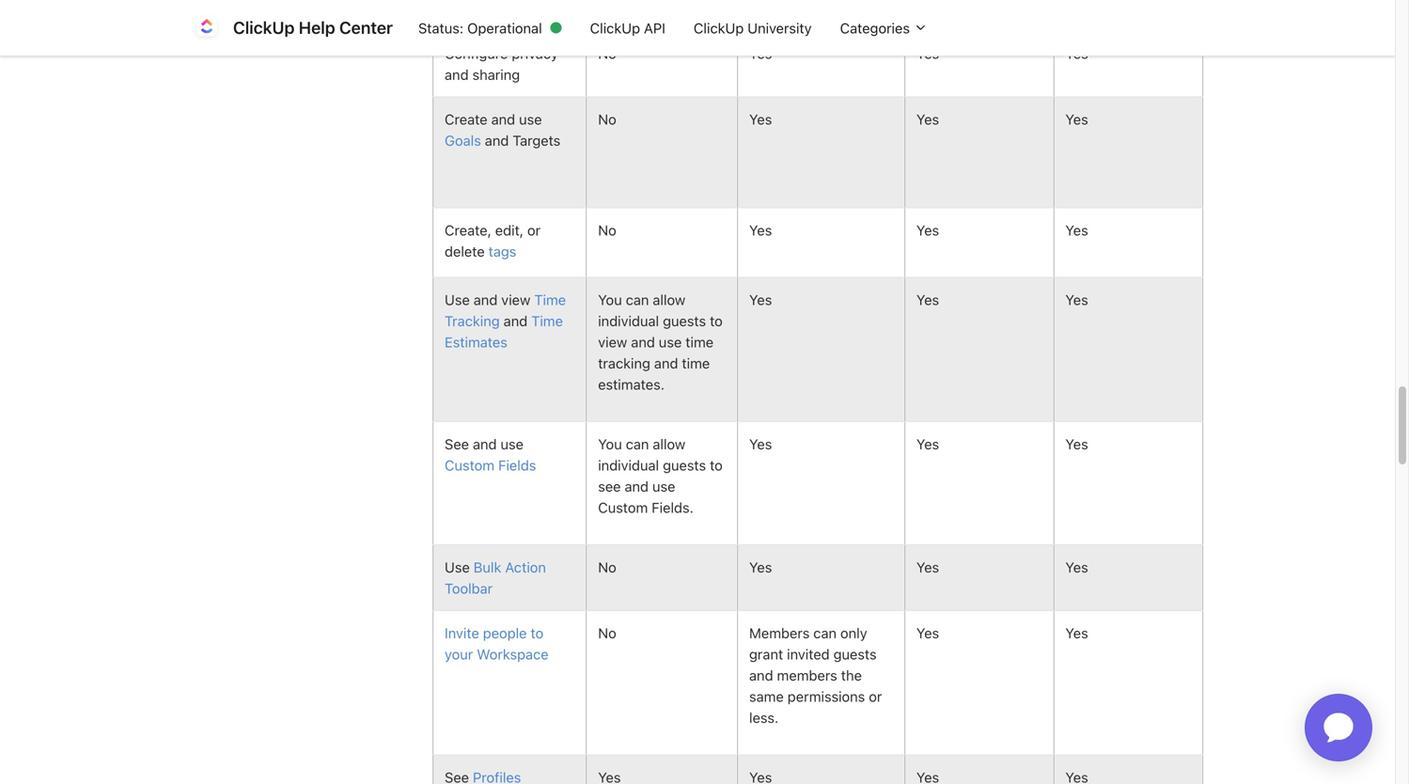 Task type: locate. For each thing, give the bounding box(es) containing it.
goals link
[[445, 132, 481, 149]]

use up fields.
[[653, 478, 676, 495]]

invited guests and members the same permissions or less.
[[750, 646, 883, 726]]

create
[[445, 111, 488, 127]]

allow inside you can allow individual guests to view and use time tracking and time estimates.
[[653, 292, 686, 308]]

create, edit, or delete
[[445, 222, 541, 260]]

2 vertical spatial guests
[[834, 646, 877, 663]]

time inside time estimates
[[532, 313, 563, 329]]

use up targets
[[519, 111, 542, 127]]

view
[[502, 292, 531, 308], [598, 334, 628, 350]]

status:
[[419, 20, 464, 36]]

clickup left api at top left
[[590, 20, 641, 36]]

clickup help center
[[233, 17, 393, 38]]

application
[[1283, 672, 1396, 784]]

allow for custom
[[653, 436, 686, 452]]

status: operational
[[419, 20, 542, 36]]

clickup help center link
[[192, 13, 404, 43]]

clickup inside clickup university link
[[694, 20, 744, 36]]

you can allow individual guests to see and use custom fields.
[[598, 436, 723, 516]]

time down use and view
[[532, 313, 563, 329]]

custom fields link
[[445, 457, 537, 474]]

2 use from the top
[[445, 559, 474, 576]]

1 individual from the top
[[598, 313, 659, 329]]

no
[[598, 45, 617, 62], [598, 111, 617, 127], [598, 222, 617, 238], [598, 559, 617, 576], [598, 625, 617, 642]]

goals
[[445, 132, 481, 149]]

custom down see
[[445, 457, 495, 474]]

no for create, edit, or delete
[[598, 222, 617, 238]]

people
[[483, 625, 527, 642]]

to inside you can allow individual guests to view and use time tracking and time estimates.
[[710, 313, 723, 329]]

1 no from the top
[[598, 45, 617, 62]]

members can only grant
[[750, 625, 868, 663]]

0 horizontal spatial clickup
[[233, 17, 295, 38]]

use up estimates. on the left of page
[[659, 334, 682, 350]]

guests up estimates. on the left of page
[[663, 313, 706, 329]]

to
[[710, 313, 723, 329], [710, 457, 723, 474], [531, 625, 544, 642]]

2 horizontal spatial clickup
[[694, 20, 744, 36]]

can up the "invited" on the bottom
[[814, 625, 837, 642]]

can up tracking
[[626, 292, 649, 308]]

1 vertical spatial to
[[710, 457, 723, 474]]

bulk
[[474, 559, 502, 576]]

you for you can allow individual guests to see and use custom fields.
[[598, 436, 622, 452]]

use up tracking
[[445, 292, 470, 308]]

to inside invite people to your workspace
[[531, 625, 544, 642]]

use inside see and use custom fields
[[501, 436, 524, 452]]

can inside you can allow individual guests to view and use time tracking and time estimates.
[[626, 292, 649, 308]]

5 no from the top
[[598, 625, 617, 642]]

guests
[[663, 313, 706, 329], [663, 457, 706, 474], [834, 646, 877, 663]]

yes
[[750, 45, 773, 62], [917, 45, 940, 62], [1066, 45, 1089, 62], [750, 111, 773, 127], [917, 111, 940, 127], [1066, 111, 1089, 127], [750, 222, 773, 238], [917, 222, 940, 238], [1066, 222, 1089, 238], [750, 292, 773, 308], [917, 292, 940, 308], [1066, 292, 1089, 308], [750, 436, 773, 452], [917, 436, 940, 452], [1066, 436, 1089, 452], [750, 559, 773, 576], [917, 559, 940, 576], [1066, 559, 1089, 576], [917, 625, 940, 642], [1066, 625, 1089, 642]]

1 horizontal spatial view
[[598, 334, 628, 350]]

you up tracking
[[598, 292, 622, 308]]

allow up estimates. on the left of page
[[653, 292, 686, 308]]

time
[[686, 334, 714, 350], [682, 355, 710, 372]]

0 vertical spatial allow
[[653, 292, 686, 308]]

individual inside you can allow individual guests to see and use custom fields.
[[598, 457, 659, 474]]

0 vertical spatial you
[[598, 292, 622, 308]]

grant
[[750, 646, 784, 663]]

guests down only on the right bottom of page
[[834, 646, 877, 663]]

guests for time
[[663, 313, 706, 329]]

clickup help help center home page image
[[192, 13, 222, 43]]

1 use from the top
[[445, 292, 470, 308]]

members
[[750, 625, 810, 642]]

clickup university link
[[680, 10, 826, 45]]

1 vertical spatial you
[[598, 436, 622, 452]]

0 horizontal spatial or
[[528, 222, 541, 238]]

1 horizontal spatial or
[[869, 689, 883, 705]]

or right the permissions
[[869, 689, 883, 705]]

estimates.
[[598, 376, 665, 393]]

0 vertical spatial or
[[528, 222, 541, 238]]

2 vertical spatial to
[[531, 625, 544, 642]]

you
[[598, 292, 622, 308], [598, 436, 622, 452]]

use
[[519, 111, 542, 127], [659, 334, 682, 350], [501, 436, 524, 452], [653, 478, 676, 495]]

configure
[[445, 45, 508, 62]]

time inside time tracking
[[535, 292, 566, 308]]

1 allow from the top
[[653, 292, 686, 308]]

0 horizontal spatial view
[[502, 292, 531, 308]]

individual up the see
[[598, 457, 659, 474]]

and
[[445, 66, 469, 83], [492, 111, 516, 127], [485, 132, 509, 149], [474, 292, 498, 308], [500, 313, 532, 329], [631, 334, 655, 350], [655, 355, 679, 372], [473, 436, 497, 452], [625, 478, 649, 495], [750, 667, 774, 684]]

1 you from the top
[[598, 292, 622, 308]]

allow up fields.
[[653, 436, 686, 452]]

clickup inside clickup api link
[[590, 20, 641, 36]]

0 vertical spatial use
[[445, 292, 470, 308]]

1 horizontal spatial custom
[[598, 499, 648, 516]]

1 vertical spatial view
[[598, 334, 628, 350]]

and inside the 'configure privacy and sharing'
[[445, 66, 469, 83]]

custom inside see and use custom fields
[[445, 457, 495, 474]]

use up toolbar
[[445, 559, 474, 576]]

clickup left help at the top left of page
[[233, 17, 295, 38]]

operational
[[468, 20, 542, 36]]

2 individual from the top
[[598, 457, 659, 474]]

guests inside you can allow individual guests to view and use time tracking and time estimates.
[[663, 313, 706, 329]]

or right edit,
[[528, 222, 541, 238]]

clickup left university
[[694, 20, 744, 36]]

1 vertical spatial time
[[532, 313, 563, 329]]

create,
[[445, 222, 492, 238]]

use up fields
[[501, 436, 524, 452]]

clickup inside clickup help center link
[[233, 17, 295, 38]]

custom
[[445, 457, 495, 474], [598, 499, 648, 516]]

2 vertical spatial can
[[814, 625, 837, 642]]

0 vertical spatial view
[[502, 292, 531, 308]]

3 no from the top
[[598, 222, 617, 238]]

1 vertical spatial use
[[445, 559, 474, 576]]

create and use goals and targets
[[445, 111, 561, 149]]

invited
[[787, 646, 830, 663]]

1 horizontal spatial clickup
[[590, 20, 641, 36]]

clickup university
[[694, 20, 812, 36]]

help
[[299, 17, 335, 38]]

view up time estimates link in the left top of the page
[[502, 292, 531, 308]]

guests inside you can allow individual guests to see and use custom fields.
[[663, 457, 706, 474]]

can down estimates. on the left of page
[[626, 436, 649, 452]]

time tracking link
[[445, 292, 566, 329]]

1 vertical spatial custom
[[598, 499, 648, 516]]

you for you can allow individual guests to view and use time tracking and time estimates.
[[598, 292, 622, 308]]

you inside you can allow individual guests to see and use custom fields.
[[598, 436, 622, 452]]

0 vertical spatial individual
[[598, 313, 659, 329]]

allow
[[653, 292, 686, 308], [653, 436, 686, 452]]

1 vertical spatial individual
[[598, 457, 659, 474]]

clickup
[[233, 17, 295, 38], [590, 20, 641, 36], [694, 20, 744, 36]]

no for configure privacy and sharing
[[598, 45, 617, 62]]

2 you from the top
[[598, 436, 622, 452]]

individual inside you can allow individual guests to view and use time tracking and time estimates.
[[598, 313, 659, 329]]

can inside you can allow individual guests to see and use custom fields.
[[626, 436, 649, 452]]

tracking
[[598, 355, 651, 372]]

2 allow from the top
[[653, 436, 686, 452]]

0 vertical spatial to
[[710, 313, 723, 329]]

you inside you can allow individual guests to view and use time tracking and time estimates.
[[598, 292, 622, 308]]

and inside see and use custom fields
[[473, 436, 497, 452]]

0 vertical spatial custom
[[445, 457, 495, 474]]

individual for view
[[598, 313, 659, 329]]

the
[[842, 667, 862, 684]]

to inside you can allow individual guests to see and use custom fields.
[[710, 457, 723, 474]]

4 no from the top
[[598, 559, 617, 576]]

guests up fields.
[[663, 457, 706, 474]]

can
[[626, 292, 649, 308], [626, 436, 649, 452], [814, 625, 837, 642]]

custom down the see
[[598, 499, 648, 516]]

0 horizontal spatial custom
[[445, 457, 495, 474]]

1 vertical spatial allow
[[653, 436, 686, 452]]

view up tracking
[[598, 334, 628, 350]]

action
[[505, 559, 546, 576]]

allow inside you can allow individual guests to see and use custom fields.
[[653, 436, 686, 452]]

0 vertical spatial guests
[[663, 313, 706, 329]]

use and view
[[445, 292, 535, 308]]

individual up tracking
[[598, 313, 659, 329]]

0 vertical spatial time
[[535, 292, 566, 308]]

1 vertical spatial or
[[869, 689, 883, 705]]

time up time estimates
[[535, 292, 566, 308]]

clickup for clickup api
[[590, 20, 641, 36]]

use
[[445, 292, 470, 308], [445, 559, 474, 576]]

or
[[528, 222, 541, 238], [869, 689, 883, 705]]

2 no from the top
[[598, 111, 617, 127]]

individual
[[598, 313, 659, 329], [598, 457, 659, 474]]

you up the see
[[598, 436, 622, 452]]

1 vertical spatial guests
[[663, 457, 706, 474]]

1 vertical spatial can
[[626, 436, 649, 452]]

0 vertical spatial can
[[626, 292, 649, 308]]

time
[[535, 292, 566, 308], [532, 313, 563, 329]]

and inside invited guests and members the same permissions or less.
[[750, 667, 774, 684]]

you can allow individual guests to view and use time tracking and time estimates.
[[598, 292, 723, 393]]



Task type: describe. For each thing, give the bounding box(es) containing it.
workspace
[[477, 646, 549, 663]]

sharing
[[473, 66, 520, 83]]

university
[[748, 20, 812, 36]]

clickup api
[[590, 20, 666, 36]]

invite
[[445, 625, 480, 642]]

toolbar
[[445, 580, 493, 597]]

tags
[[489, 243, 517, 260]]

your
[[445, 646, 473, 663]]

see
[[445, 436, 469, 452]]

use inside you can allow individual guests to see and use custom fields.
[[653, 478, 676, 495]]

use for use
[[445, 559, 474, 576]]

0 vertical spatial time
[[686, 334, 714, 350]]

privacy
[[512, 45, 559, 62]]

custom inside you can allow individual guests to see and use custom fields.
[[598, 499, 648, 516]]

estimates
[[445, 334, 508, 350]]

fields
[[499, 457, 537, 474]]

time for time estimates
[[532, 313, 563, 329]]

individual for see
[[598, 457, 659, 474]]

use for use and view
[[445, 292, 470, 308]]

tracking
[[445, 313, 500, 329]]

api
[[644, 20, 666, 36]]

to for you can allow individual guests to view and use time tracking and time estimates.
[[710, 313, 723, 329]]

guests for custom
[[663, 457, 706, 474]]

use inside you can allow individual guests to view and use time tracking and time estimates.
[[659, 334, 682, 350]]

invite people to your workspace link
[[445, 625, 549, 663]]

configure privacy and sharing
[[445, 45, 559, 83]]

delete
[[445, 243, 485, 260]]

time tracking
[[445, 292, 566, 329]]

see
[[598, 478, 621, 495]]

view inside you can allow individual guests to view and use time tracking and time estimates.
[[598, 334, 628, 350]]

can for view
[[626, 292, 649, 308]]

center
[[340, 17, 393, 38]]

categories button
[[826, 10, 942, 45]]

time estimates link
[[445, 313, 563, 350]]

can inside members can only grant
[[814, 625, 837, 642]]

allow for time
[[653, 292, 686, 308]]

see and use custom fields
[[445, 436, 537, 474]]

or inside invited guests and members the same permissions or less.
[[869, 689, 883, 705]]

fields.
[[652, 499, 694, 516]]

guests inside invited guests and members the same permissions or less.
[[834, 646, 877, 663]]

tags link
[[489, 243, 517, 260]]

no for create and use
[[598, 111, 617, 127]]

can for see
[[626, 436, 649, 452]]

only
[[841, 625, 868, 642]]

edit,
[[495, 222, 524, 238]]

time for time tracking
[[535, 292, 566, 308]]

or inside create, edit, or delete
[[528, 222, 541, 238]]

permissions
[[788, 689, 866, 705]]

targets
[[513, 132, 561, 149]]

less.
[[750, 710, 779, 726]]

and inside you can allow individual guests to see and use custom fields.
[[625, 478, 649, 495]]

no for use
[[598, 559, 617, 576]]

bulk action toolbar link
[[445, 559, 546, 597]]

1 vertical spatial time
[[682, 355, 710, 372]]

clickup for clickup help center
[[233, 17, 295, 38]]

invite people to your workspace
[[445, 625, 549, 663]]

to for you can allow individual guests to see and use custom fields.
[[710, 457, 723, 474]]

same
[[750, 689, 784, 705]]

use inside create and use goals and targets
[[519, 111, 542, 127]]

categories
[[840, 20, 914, 36]]

bulk action toolbar
[[445, 559, 546, 597]]

members
[[777, 667, 838, 684]]

clickup for clickup university
[[694, 20, 744, 36]]

time estimates
[[445, 313, 563, 350]]

clickup api link
[[576, 10, 680, 45]]



Task type: vqa. For each thing, say whether or not it's contained in the screenshot.
Returns associated with Returns a checklist of actionable items.
no



